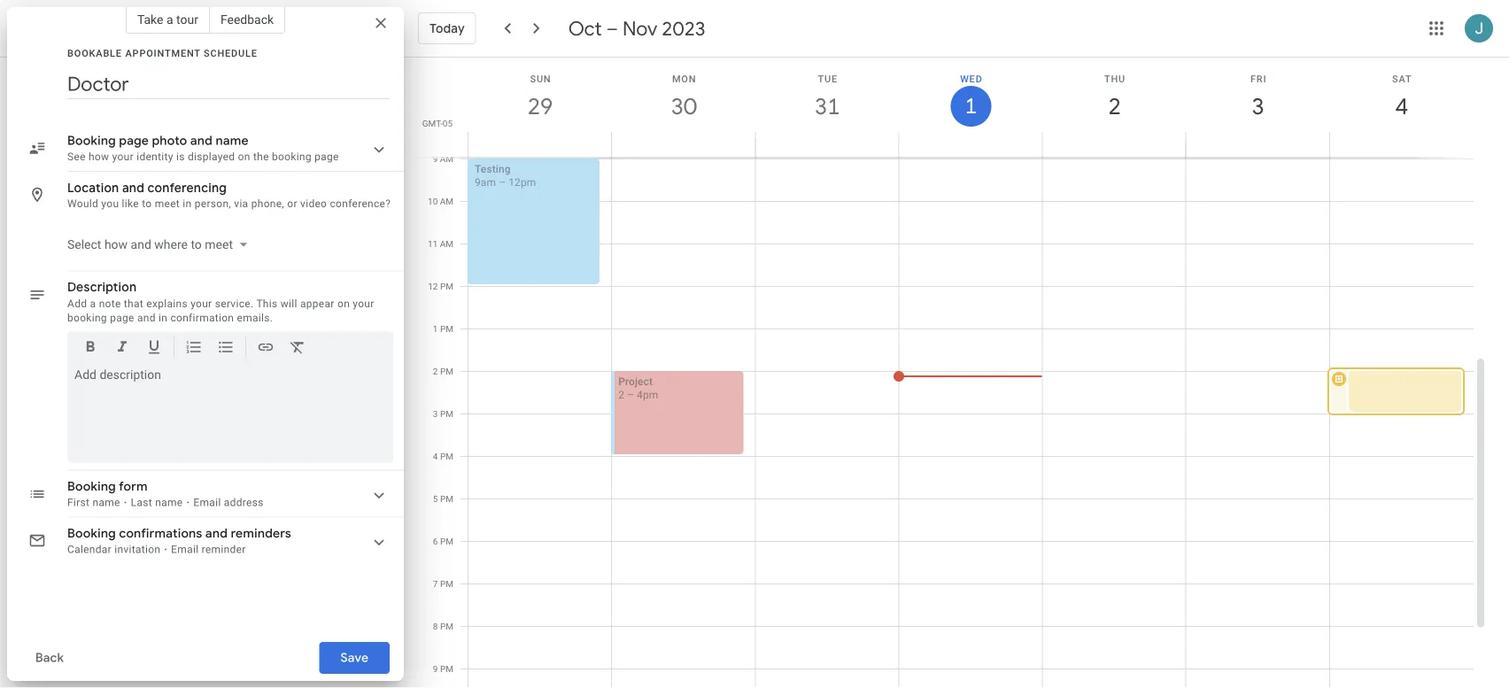 Task type: describe. For each thing, give the bounding box(es) containing it.
0 horizontal spatial 2
[[433, 366, 438, 377]]

formatting options toolbar
[[67, 332, 393, 369]]

pm for 3 pm
[[440, 409, 454, 420]]

project 2 – 4pm
[[619, 376, 659, 401]]

12
[[428, 281, 438, 292]]

11
[[428, 239, 438, 249]]

reminder
[[202, 544, 246, 556]]

displayed
[[188, 151, 235, 163]]

how inside dropdown button
[[104, 237, 128, 252]]

and inside dropdown button
[[131, 237, 151, 252]]

Description text field
[[74, 367, 386, 456]]

saturday, november 4 element
[[1382, 86, 1423, 127]]

bookable
[[67, 47, 122, 58]]

take a tour button
[[126, 5, 210, 34]]

pm for 7 pm
[[440, 579, 454, 590]]

05
[[443, 118, 453, 128]]

pm for 12 pm
[[440, 281, 454, 292]]

see
[[67, 151, 86, 163]]

location and conferencing would you like to meet in person, via phone, or video conference?
[[67, 180, 391, 210]]

booking for that
[[67, 311, 107, 324]]

select how and where to meet button
[[60, 229, 254, 260]]

9 for 9 pm
[[433, 664, 438, 675]]

4 inside sat 4
[[1395, 92, 1408, 121]]

pm for 4 pm
[[440, 451, 454, 462]]

pm for 6 pm
[[440, 536, 454, 547]]

first name
[[67, 497, 120, 509]]

the
[[253, 151, 269, 163]]

12 pm
[[428, 281, 454, 292]]

monday, october 30 element
[[664, 86, 705, 127]]

3 pm
[[433, 409, 454, 420]]

gmt-05
[[422, 118, 453, 128]]

pm for 8 pm
[[440, 622, 454, 632]]

booking form
[[67, 479, 148, 495]]

emails.
[[237, 311, 273, 324]]

thu 2
[[1105, 73, 1126, 121]]

booking for booking form
[[67, 479, 116, 495]]

address
[[224, 497, 264, 509]]

10
[[428, 196, 438, 207]]

on for that
[[338, 297, 350, 310]]

grid containing 29
[[411, 58, 1488, 688]]

7 pm
[[433, 579, 454, 590]]

oct
[[569, 16, 602, 41]]

back button
[[21, 637, 78, 680]]

would
[[67, 198, 98, 210]]

2 column header
[[1042, 58, 1187, 157]]

5
[[433, 494, 438, 505]]

name for last name
[[155, 497, 183, 509]]

booking for name
[[272, 151, 312, 163]]

mon 30
[[670, 73, 697, 121]]

conferencing
[[148, 180, 227, 196]]

booking for booking page photo and name see how your identity is displayed on the booking page
[[67, 133, 116, 149]]

fri 3
[[1251, 73, 1267, 121]]

tue 31
[[814, 73, 839, 121]]

schedule
[[204, 47, 258, 58]]

4 column header
[[1330, 58, 1474, 157]]

add
[[67, 297, 87, 310]]

email for email address
[[193, 497, 221, 509]]

30 column header
[[611, 58, 756, 157]]

like
[[122, 198, 139, 210]]

wed
[[961, 73, 983, 84]]

email for email reminder
[[171, 544, 199, 556]]

will
[[281, 297, 297, 310]]

gmt-
[[422, 118, 443, 128]]

1 vertical spatial 3
[[433, 409, 438, 420]]

30
[[670, 92, 696, 121]]

pm for 2 pm
[[440, 366, 454, 377]]

a inside take a tour button
[[166, 12, 173, 27]]

1 column header
[[899, 58, 1043, 157]]

name inside booking page photo and name see how your identity is displayed on the booking page
[[216, 133, 249, 149]]

name for first name
[[93, 497, 120, 509]]

and inside the description add a note that explains your service. this will appear on your booking page and in confirmation emails.
[[137, 311, 156, 324]]

2 for 2
[[1108, 92, 1120, 121]]

31
[[814, 92, 839, 121]]

wed 1
[[961, 73, 983, 120]]

meet inside dropdown button
[[205, 237, 233, 252]]

pm for 1 pm
[[440, 324, 454, 334]]

email reminder
[[171, 544, 246, 556]]

note
[[99, 297, 121, 310]]

mon
[[672, 73, 697, 84]]

in inside the location and conferencing would you like to meet in person, via phone, or video conference?
[[183, 198, 192, 210]]

confirmations
[[119, 526, 202, 542]]

9 for 9 am
[[433, 154, 438, 164]]

pm for 5 pm
[[440, 494, 454, 505]]

form
[[119, 479, 148, 495]]

tuesday, october 31 element
[[807, 86, 848, 127]]

29
[[527, 92, 552, 121]]

29 column header
[[468, 58, 612, 157]]

9am
[[475, 176, 496, 189]]

Add title text field
[[67, 71, 390, 97]]

phone,
[[251, 198, 284, 210]]

8
[[433, 622, 438, 632]]

2 for 2 – 4pm
[[619, 389, 625, 401]]

sun
[[530, 73, 551, 84]]

12pm
[[509, 176, 536, 189]]

1 vertical spatial 1
[[433, 324, 438, 334]]

email address
[[193, 497, 264, 509]]

booking page photo and name see how your identity is displayed on the booking page
[[67, 133, 339, 163]]

first
[[67, 497, 90, 509]]

today
[[430, 20, 465, 36]]

appear
[[300, 297, 335, 310]]

location
[[67, 180, 119, 196]]

via
[[234, 198, 248, 210]]

where
[[154, 237, 188, 252]]

wednesday, november 1, today element
[[951, 86, 992, 127]]

am for 10 am
[[440, 196, 454, 207]]

and up reminder
[[205, 526, 228, 542]]

to inside dropdown button
[[191, 237, 202, 252]]

or
[[287, 198, 298, 210]]

remove formatting image
[[289, 338, 307, 359]]

– for project 2 – 4pm
[[627, 389, 634, 401]]

6 pm
[[433, 536, 454, 547]]

7
[[433, 579, 438, 590]]

you
[[101, 198, 119, 210]]

friday, november 3 element
[[1238, 86, 1279, 127]]

1 horizontal spatial –
[[607, 16, 618, 41]]



Task type: vqa. For each thing, say whether or not it's contained in the screenshot.
the middle Booking
yes



Task type: locate. For each thing, give the bounding box(es) containing it.
1 vertical spatial am
[[440, 196, 454, 207]]

and inside the location and conferencing would you like to meet in person, via phone, or video conference?
[[122, 180, 144, 196]]

name
[[216, 133, 249, 149], [93, 497, 120, 509], [155, 497, 183, 509]]

am right 10
[[440, 196, 454, 207]]

booking confirmations and reminders
[[67, 526, 291, 542]]

5 pm from the top
[[440, 451, 454, 462]]

booking inside booking page photo and name see how your identity is displayed on the booking page
[[67, 133, 116, 149]]

2 vertical spatial am
[[440, 239, 454, 249]]

0 vertical spatial 4
[[1395, 92, 1408, 121]]

–
[[607, 16, 618, 41], [499, 176, 506, 189], [627, 389, 634, 401]]

– down "testing"
[[499, 176, 506, 189]]

0 vertical spatial email
[[193, 497, 221, 509]]

pm
[[440, 281, 454, 292], [440, 324, 454, 334], [440, 366, 454, 377], [440, 409, 454, 420], [440, 451, 454, 462], [440, 494, 454, 505], [440, 536, 454, 547], [440, 579, 454, 590], [440, 622, 454, 632], [440, 664, 454, 675]]

sat
[[1393, 73, 1413, 84]]

tue
[[818, 73, 838, 84]]

am for 9 am
[[440, 154, 454, 164]]

pm up 2 pm
[[440, 324, 454, 334]]

on right the appear
[[338, 297, 350, 310]]

0 horizontal spatial in
[[159, 311, 168, 324]]

11 am
[[428, 239, 454, 249]]

page for description
[[110, 311, 134, 324]]

0 vertical spatial 2
[[1108, 92, 1120, 121]]

your inside booking page photo and name see how your identity is displayed on the booking page
[[112, 151, 134, 163]]

1 vertical spatial in
[[159, 311, 168, 324]]

on inside booking page photo and name see how your identity is displayed on the booking page
[[238, 151, 250, 163]]

2 9 from the top
[[433, 664, 438, 675]]

1 horizontal spatial on
[[338, 297, 350, 310]]

meet inside the location and conferencing would you like to meet in person, via phone, or video conference?
[[155, 198, 180, 210]]

person,
[[195, 198, 231, 210]]

am right the 11
[[440, 239, 454, 249]]

pm up 3 pm
[[440, 366, 454, 377]]

1 horizontal spatial 4
[[1395, 92, 1408, 121]]

1 horizontal spatial 3
[[1251, 92, 1264, 121]]

1 vertical spatial to
[[191, 237, 202, 252]]

pm for 9 pm
[[440, 664, 454, 675]]

0 vertical spatial 9
[[433, 154, 438, 164]]

page for booking
[[315, 151, 339, 163]]

pm down 8 pm
[[440, 664, 454, 675]]

how right select
[[104, 237, 128, 252]]

page down that
[[110, 311, 134, 324]]

bookable appointment schedule
[[67, 47, 258, 58]]

sat 4
[[1393, 73, 1413, 121]]

am for 11 am
[[440, 239, 454, 249]]

your right the appear
[[353, 297, 374, 310]]

1 vertical spatial a
[[90, 297, 96, 310]]

select
[[67, 237, 101, 252]]

identity
[[137, 151, 173, 163]]

2 pm from the top
[[440, 324, 454, 334]]

0 vertical spatial to
[[142, 198, 152, 210]]

2 vertical spatial booking
[[67, 526, 116, 542]]

nov
[[623, 16, 658, 41]]

calendar invitation
[[67, 544, 161, 556]]

today button
[[418, 7, 476, 50]]

am
[[440, 154, 454, 164], [440, 196, 454, 207], [440, 239, 454, 249]]

project
[[619, 376, 653, 388]]

on left the
[[238, 151, 250, 163]]

2 vertical spatial page
[[110, 311, 134, 324]]

description
[[67, 280, 137, 295]]

pm up 4 pm
[[440, 409, 454, 420]]

2 vertical spatial –
[[627, 389, 634, 401]]

3 booking from the top
[[67, 526, 116, 542]]

grid
[[411, 58, 1488, 688]]

last
[[131, 497, 152, 509]]

a right add
[[90, 297, 96, 310]]

service.
[[215, 297, 254, 310]]

4 pm
[[433, 451, 454, 462]]

conference?
[[330, 198, 391, 210]]

0 vertical spatial in
[[183, 198, 192, 210]]

1 pm from the top
[[440, 281, 454, 292]]

tour
[[176, 12, 198, 27]]

1 vertical spatial 4
[[433, 451, 438, 462]]

video
[[300, 198, 327, 210]]

your left identity
[[112, 151, 134, 163]]

0 horizontal spatial 1
[[433, 324, 438, 334]]

invitation
[[115, 544, 161, 556]]

– for testing 9am – 12pm
[[499, 176, 506, 189]]

booking inside the description add a note that explains your service. this will appear on your booking page and in confirmation emails.
[[67, 311, 107, 324]]

pm right 12
[[440, 281, 454, 292]]

1 horizontal spatial a
[[166, 12, 173, 27]]

testing
[[475, 163, 511, 175]]

fri
[[1251, 73, 1267, 84]]

1 am from the top
[[440, 154, 454, 164]]

3 up 4 pm
[[433, 409, 438, 420]]

and inside booking page photo and name see how your identity is displayed on the booking page
[[190, 133, 213, 149]]

underline image
[[145, 338, 163, 359]]

9 pm
[[433, 664, 454, 675]]

name right last
[[155, 497, 183, 509]]

1 horizontal spatial name
[[155, 497, 183, 509]]

italic image
[[113, 338, 131, 359]]

1 horizontal spatial 2
[[619, 389, 625, 401]]

1 horizontal spatial meet
[[205, 237, 233, 252]]

2 horizontal spatial name
[[216, 133, 249, 149]]

0 vertical spatial on
[[238, 151, 250, 163]]

booking
[[272, 151, 312, 163], [67, 311, 107, 324]]

pm right the 6
[[440, 536, 454, 547]]

0 horizontal spatial 3
[[433, 409, 438, 420]]

confirmation
[[170, 311, 234, 324]]

pm right 7
[[440, 579, 454, 590]]

0 vertical spatial meet
[[155, 198, 180, 210]]

9 down the 8
[[433, 664, 438, 675]]

pm up '5 pm'
[[440, 451, 454, 462]]

8 pm from the top
[[440, 579, 454, 590]]

booking inside booking page photo and name see how your identity is displayed on the booking page
[[272, 151, 312, 163]]

explains
[[146, 297, 188, 310]]

4pm
[[637, 389, 659, 401]]

booking
[[67, 133, 116, 149], [67, 479, 116, 495], [67, 526, 116, 542]]

3 am from the top
[[440, 239, 454, 249]]

3 column header
[[1186, 58, 1331, 157]]

– right oct
[[607, 16, 618, 41]]

0 horizontal spatial on
[[238, 151, 250, 163]]

1 pm
[[433, 324, 454, 334]]

meet down person,
[[205, 237, 233, 252]]

0 vertical spatial a
[[166, 12, 173, 27]]

2 booking from the top
[[67, 479, 116, 495]]

booking right the
[[272, 151, 312, 163]]

7 pm from the top
[[440, 536, 454, 547]]

0 horizontal spatial a
[[90, 297, 96, 310]]

0 horizontal spatial to
[[142, 198, 152, 210]]

6 pm from the top
[[440, 494, 454, 505]]

– inside project 2 – 4pm
[[627, 389, 634, 401]]

how inside booking page photo and name see how your identity is displayed on the booking page
[[89, 151, 109, 163]]

1 vertical spatial meet
[[205, 237, 233, 252]]

1 vertical spatial how
[[104, 237, 128, 252]]

2 horizontal spatial your
[[353, 297, 374, 310]]

booking up calendar at the left
[[67, 526, 116, 542]]

2 inside project 2 – 4pm
[[619, 389, 625, 401]]

1 horizontal spatial 1
[[964, 92, 976, 120]]

1 vertical spatial 9
[[433, 664, 438, 675]]

1 down 12
[[433, 324, 438, 334]]

back
[[35, 650, 64, 666]]

0 vertical spatial –
[[607, 16, 618, 41]]

in down explains
[[159, 311, 168, 324]]

– inside testing 9am – 12pm
[[499, 176, 506, 189]]

last name
[[131, 497, 183, 509]]

2 pm
[[433, 366, 454, 377]]

thu
[[1105, 73, 1126, 84]]

10 pm from the top
[[440, 664, 454, 675]]

pm right 5
[[440, 494, 454, 505]]

0 vertical spatial 3
[[1251, 92, 1264, 121]]

6
[[433, 536, 438, 547]]

and left where
[[131, 237, 151, 252]]

2 down thu
[[1108, 92, 1120, 121]]

in inside the description add a note that explains your service. this will appear on your booking page and in confirmation emails.
[[159, 311, 168, 324]]

your up confirmation
[[191, 297, 212, 310]]

1 inside wed 1
[[964, 92, 976, 120]]

this
[[256, 297, 278, 310]]

how
[[89, 151, 109, 163], [104, 237, 128, 252]]

a left tour
[[166, 12, 173, 27]]

sun 29
[[527, 73, 552, 121]]

testing 9am – 12pm
[[475, 163, 536, 189]]

2 am from the top
[[440, 196, 454, 207]]

on for name
[[238, 151, 250, 163]]

bulleted list image
[[217, 338, 235, 359]]

1 horizontal spatial in
[[183, 198, 192, 210]]

1 horizontal spatial your
[[191, 297, 212, 310]]

3 pm from the top
[[440, 366, 454, 377]]

oct – nov 2023
[[569, 16, 706, 41]]

numbered list image
[[185, 338, 203, 359]]

and up like in the left of the page
[[122, 180, 144, 196]]

2 inside thu 2
[[1108, 92, 1120, 121]]

1 vertical spatial booking
[[67, 311, 107, 324]]

booking up see
[[67, 133, 116, 149]]

9 down gmt-05 in the top of the page
[[433, 154, 438, 164]]

calendar
[[67, 544, 112, 556]]

1 horizontal spatial booking
[[272, 151, 312, 163]]

to
[[142, 198, 152, 210], [191, 237, 202, 252]]

0 vertical spatial page
[[119, 133, 149, 149]]

on inside the description add a note that explains your service. this will appear on your booking page and in confirmation emails.
[[338, 297, 350, 310]]

0 horizontal spatial booking
[[67, 311, 107, 324]]

select how and where to meet
[[67, 237, 233, 252]]

9 am
[[433, 154, 454, 164]]

0 horizontal spatial –
[[499, 176, 506, 189]]

4 down sat
[[1395, 92, 1408, 121]]

0 horizontal spatial your
[[112, 151, 134, 163]]

name down booking form
[[93, 497, 120, 509]]

0 vertical spatial booking
[[272, 151, 312, 163]]

am down 05 on the left top of page
[[440, 154, 454, 164]]

2 vertical spatial 2
[[619, 389, 625, 401]]

meet
[[155, 198, 180, 210], [205, 237, 233, 252]]

email down booking confirmations and reminders
[[171, 544, 199, 556]]

booking up first name
[[67, 479, 116, 495]]

9 pm from the top
[[440, 622, 454, 632]]

9
[[433, 154, 438, 164], [433, 664, 438, 675]]

4 up 5
[[433, 451, 438, 462]]

meet down conferencing
[[155, 198, 180, 210]]

1 9 from the top
[[433, 154, 438, 164]]

email left the address
[[193, 497, 221, 509]]

1 vertical spatial –
[[499, 176, 506, 189]]

photo
[[152, 133, 187, 149]]

2 horizontal spatial 2
[[1108, 92, 1120, 121]]

in down conferencing
[[183, 198, 192, 210]]

page up video
[[315, 151, 339, 163]]

page up identity
[[119, 133, 149, 149]]

and up displayed
[[190, 133, 213, 149]]

a inside the description add a note that explains your service. this will appear on your booking page and in confirmation emails.
[[90, 297, 96, 310]]

0 vertical spatial am
[[440, 154, 454, 164]]

0 horizontal spatial name
[[93, 497, 120, 509]]

0 horizontal spatial meet
[[155, 198, 180, 210]]

that
[[124, 297, 144, 310]]

feedback button
[[210, 5, 285, 34]]

sunday, october 29 element
[[520, 86, 561, 127]]

how right see
[[89, 151, 109, 163]]

31 column header
[[755, 58, 900, 157]]

1 vertical spatial page
[[315, 151, 339, 163]]

bold image
[[82, 338, 99, 359]]

and down that
[[137, 311, 156, 324]]

2 horizontal spatial –
[[627, 389, 634, 401]]

page inside the description add a note that explains your service. this will appear on your booking page and in confirmation emails.
[[110, 311, 134, 324]]

0 vertical spatial how
[[89, 151, 109, 163]]

2 down project
[[619, 389, 625, 401]]

booking for booking confirmations and reminders
[[67, 526, 116, 542]]

page
[[119, 133, 149, 149], [315, 151, 339, 163], [110, 311, 134, 324]]

1 vertical spatial on
[[338, 297, 350, 310]]

4 pm from the top
[[440, 409, 454, 420]]

1 vertical spatial 2
[[433, 366, 438, 377]]

– down project
[[627, 389, 634, 401]]

3 inside fri 3
[[1251, 92, 1264, 121]]

3 down the fri
[[1251, 92, 1264, 121]]

1 down wed
[[964, 92, 976, 120]]

take a tour
[[137, 12, 198, 27]]

1
[[964, 92, 976, 120], [433, 324, 438, 334]]

reminders
[[231, 526, 291, 542]]

2 up 3 pm
[[433, 366, 438, 377]]

pm right the 8
[[440, 622, 454, 632]]

is
[[176, 151, 185, 163]]

1 vertical spatial email
[[171, 544, 199, 556]]

thursday, november 2 element
[[1095, 86, 1135, 127]]

10 am
[[428, 196, 454, 207]]

and
[[190, 133, 213, 149], [122, 180, 144, 196], [131, 237, 151, 252], [137, 311, 156, 324], [205, 526, 228, 542]]

appointment
[[125, 47, 201, 58]]

5 pm
[[433, 494, 454, 505]]

name up displayed
[[216, 133, 249, 149]]

0 vertical spatial 1
[[964, 92, 976, 120]]

take
[[137, 12, 163, 27]]

insert link image
[[257, 338, 275, 359]]

0 vertical spatial booking
[[67, 133, 116, 149]]

to inside the location and conferencing would you like to meet in person, via phone, or video conference?
[[142, 198, 152, 210]]

1 horizontal spatial to
[[191, 237, 202, 252]]

1 booking from the top
[[67, 133, 116, 149]]

1 vertical spatial booking
[[67, 479, 116, 495]]

feedback
[[221, 12, 274, 27]]

to right where
[[191, 237, 202, 252]]

to right like in the left of the page
[[142, 198, 152, 210]]

0 horizontal spatial 4
[[433, 451, 438, 462]]

a
[[166, 12, 173, 27], [90, 297, 96, 310]]

booking down add
[[67, 311, 107, 324]]



